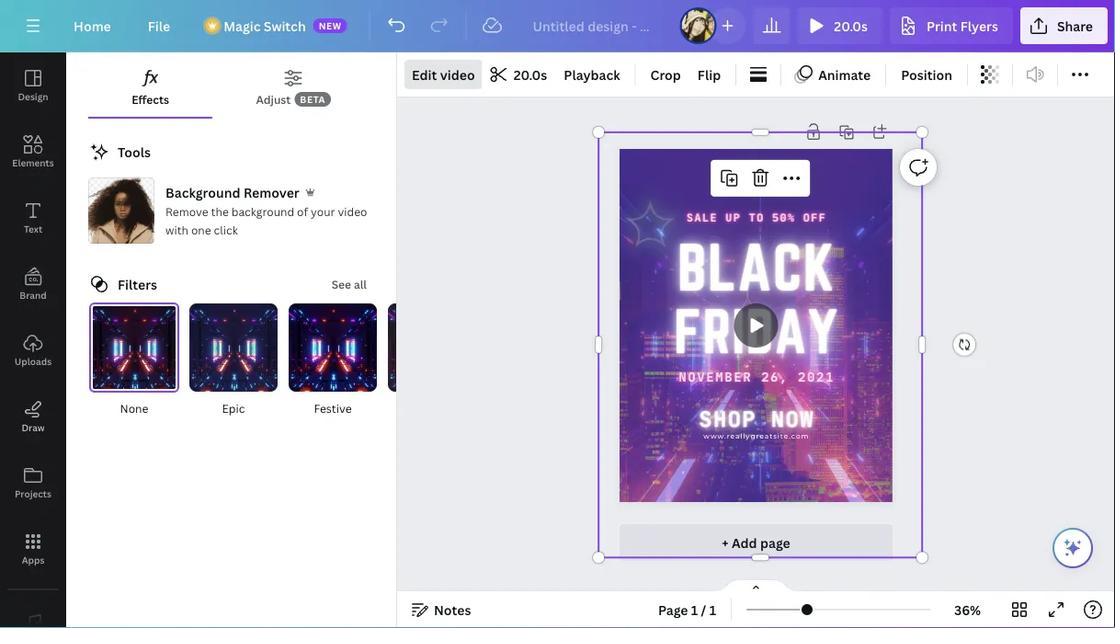 Task type: describe. For each thing, give the bounding box(es) containing it.
effects button
[[88, 60, 213, 117]]

uploads button
[[0, 317, 66, 384]]

effects
[[132, 92, 169, 107]]

animate
[[819, 66, 871, 83]]

apps
[[22, 554, 44, 566]]

see all
[[332, 276, 367, 292]]

home
[[74, 17, 111, 35]]

one
[[191, 222, 211, 237]]

/
[[702, 601, 707, 619]]

36%
[[955, 601, 982, 619]]

see all button
[[332, 275, 367, 293]]

flip
[[698, 66, 721, 83]]

www.reallygreatsite.com
[[704, 432, 810, 441]]

remove
[[166, 204, 208, 219]]

video inside popup button
[[440, 66, 475, 83]]

file
[[148, 17, 170, 35]]

projects button
[[0, 450, 66, 516]]

tools
[[118, 143, 151, 161]]

november
[[679, 369, 753, 385]]

off
[[804, 211, 827, 224]]

file button
[[133, 7, 185, 44]]

36% button
[[938, 595, 998, 625]]

apps button
[[0, 516, 66, 582]]

background
[[166, 184, 241, 201]]

epic
[[222, 401, 245, 416]]

playback button
[[557, 60, 628, 89]]

canva assistant image
[[1063, 537, 1085, 559]]

+ add page button
[[620, 524, 893, 561]]

switch
[[264, 17, 306, 35]]

sale
[[687, 211, 718, 224]]

brand button
[[0, 251, 66, 317]]

+ add page
[[722, 534, 791, 552]]

text
[[24, 223, 42, 235]]

adjust beta
[[256, 92, 326, 107]]

show pages image
[[713, 579, 801, 593]]

video inside remove the background of your video with one click
[[338, 204, 368, 219]]

festive
[[314, 401, 352, 416]]

magic switch
[[224, 17, 306, 35]]

1 1 from the left
[[692, 601, 699, 619]]

animate button
[[790, 60, 879, 89]]

print flyers button
[[891, 7, 1014, 44]]

with
[[166, 222, 189, 237]]

november 26, 2021
[[679, 369, 835, 385]]

none
[[120, 401, 149, 416]]

2021
[[799, 369, 835, 385]]

design
[[18, 90, 48, 103]]

brand
[[20, 289, 47, 301]]

20.0s button inside main menu bar
[[798, 7, 883, 44]]

position
[[902, 66, 953, 83]]

edit
[[412, 66, 437, 83]]

page 1 / 1
[[659, 601, 717, 619]]

magic
[[224, 17, 261, 35]]

remove the background of your video with one click
[[166, 204, 368, 237]]

your
[[311, 204, 335, 219]]

design button
[[0, 52, 66, 119]]

edit video
[[412, 66, 475, 83]]

the
[[211, 204, 229, 219]]

of
[[297, 204, 308, 219]]

draw
[[22, 421, 45, 434]]

playback
[[564, 66, 621, 83]]

main menu bar
[[0, 0, 1116, 52]]

now
[[772, 406, 815, 433]]



Task type: locate. For each thing, give the bounding box(es) containing it.
0 horizontal spatial 20.0s
[[514, 66, 548, 83]]

up
[[726, 211, 742, 224]]

print
[[927, 17, 958, 35]]

page
[[659, 601, 689, 619]]

20.0s
[[835, 17, 868, 35], [514, 66, 548, 83]]

side panel tab list
[[0, 52, 66, 628]]

0 horizontal spatial 1
[[692, 601, 699, 619]]

crop
[[651, 66, 682, 83]]

2 1 from the left
[[710, 601, 717, 619]]

beta
[[300, 93, 326, 105]]

remover
[[244, 184, 300, 201]]

print flyers
[[927, 17, 999, 35]]

position button
[[894, 60, 960, 89]]

0 vertical spatial 20.0s
[[835, 17, 868, 35]]

20.0s down main menu bar
[[514, 66, 548, 83]]

1 horizontal spatial 20.0s
[[835, 17, 868, 35]]

flyers
[[961, 17, 999, 35]]

to
[[750, 211, 765, 224]]

20.0s button down main menu bar
[[485, 60, 555, 89]]

none button
[[88, 303, 180, 419]]

friday
[[675, 298, 840, 364]]

video right your
[[338, 204, 368, 219]]

0 horizontal spatial video
[[338, 204, 368, 219]]

20.0s up animate
[[835, 17, 868, 35]]

1 horizontal spatial 20.0s button
[[798, 7, 883, 44]]

edit video button
[[405, 60, 483, 89]]

text button
[[0, 185, 66, 251]]

shop now
[[700, 406, 815, 433]]

1 left /
[[692, 601, 699, 619]]

1 vertical spatial 20.0s button
[[485, 60, 555, 89]]

epic button
[[188, 303, 280, 419]]

1 right /
[[710, 601, 717, 619]]

50%
[[773, 211, 796, 224]]

1
[[692, 601, 699, 619], [710, 601, 717, 619]]

elements
[[12, 156, 54, 169]]

video
[[440, 66, 475, 83], [338, 204, 368, 219]]

1 vertical spatial video
[[338, 204, 368, 219]]

all
[[354, 276, 367, 292]]

black
[[678, 232, 836, 302]]

20.0s button up animate
[[798, 7, 883, 44]]

20.0s inside main menu bar
[[835, 17, 868, 35]]

add
[[732, 534, 758, 552]]

0 vertical spatial video
[[440, 66, 475, 83]]

shop
[[700, 406, 757, 433]]

crop button
[[644, 60, 689, 89]]

+
[[722, 534, 729, 552]]

draw button
[[0, 384, 66, 450]]

background remover
[[166, 184, 300, 201]]

click
[[214, 222, 238, 237]]

26,
[[762, 369, 790, 385]]

flip button
[[691, 60, 729, 89]]

Design title text field
[[518, 7, 673, 44]]

notes button
[[405, 595, 479, 625]]

filters
[[118, 276, 157, 293]]

adjust
[[256, 92, 291, 107]]

sale up to 50% off
[[687, 211, 827, 224]]

1 horizontal spatial video
[[440, 66, 475, 83]]

festive button
[[287, 303, 379, 419]]

notes
[[434, 601, 471, 619]]

1 horizontal spatial 1
[[710, 601, 717, 619]]

background
[[232, 204, 295, 219]]

0 horizontal spatial 20.0s button
[[485, 60, 555, 89]]

new
[[319, 19, 342, 32]]

0 vertical spatial 20.0s button
[[798, 7, 883, 44]]

share button
[[1021, 7, 1109, 44]]

video right the edit
[[440, 66, 475, 83]]

1 vertical spatial 20.0s
[[514, 66, 548, 83]]

20.0s button
[[798, 7, 883, 44], [485, 60, 555, 89]]

elements button
[[0, 119, 66, 185]]

see
[[332, 276, 351, 292]]

uploads
[[15, 355, 52, 368]]

home link
[[59, 7, 126, 44]]

share
[[1058, 17, 1094, 35]]

page
[[761, 534, 791, 552]]

projects
[[15, 488, 52, 500]]



Task type: vqa. For each thing, say whether or not it's contained in the screenshot.
Create A Design DROPDOWN BUTTON
no



